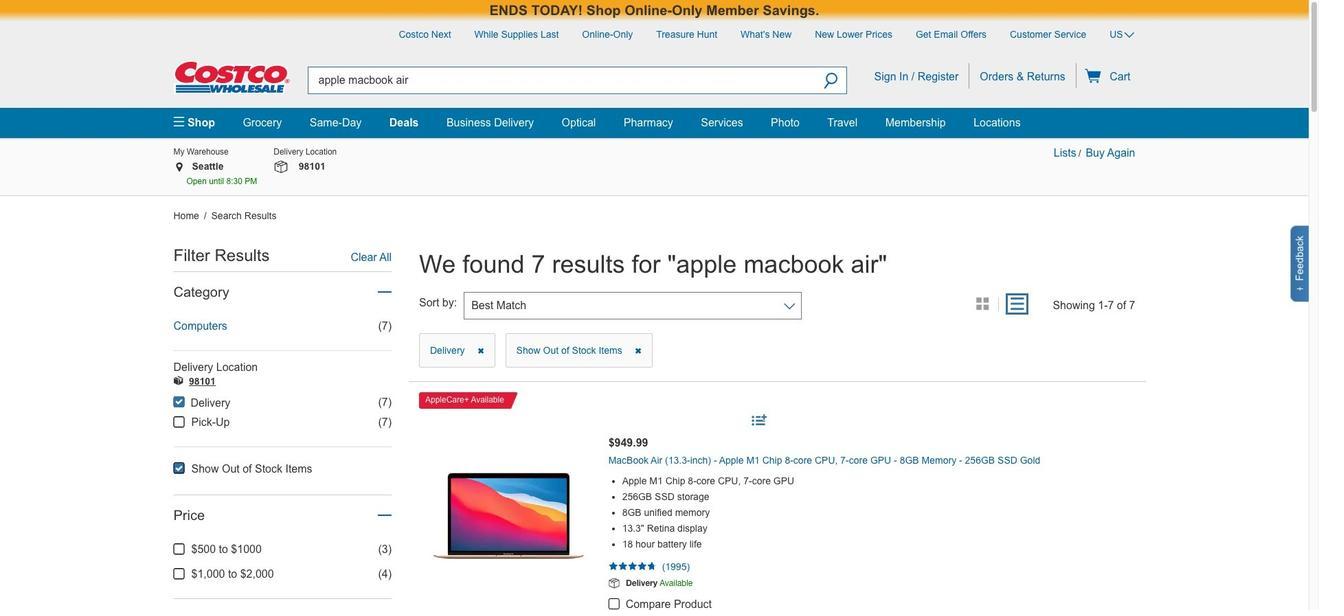 Task type: locate. For each thing, give the bounding box(es) containing it.
costco delivery location image
[[174, 376, 183, 388]]

costco us homepage image
[[174, 60, 290, 94]]

Search text field
[[308, 66, 816, 94], [308, 66, 816, 94]]

list view image
[[1011, 298, 1024, 312]]

search image
[[824, 73, 838, 91]]



Task type: describe. For each thing, give the bounding box(es) containing it.
grid view image
[[977, 298, 989, 312]]

macbook air (13.3-inch) - apple m1 chip 8-core cpu, 7-core gpu - 8gb memory - 256gb ssd gold image
[[430, 414, 588, 573]]

main element
[[174, 108, 1136, 138]]

add to list  macbook air (13.3-inch) - apple m1 chip 8-core cpu, 7-core gpu - 8gb memory - 256gb ssd gold image
[[752, 413, 767, 430]]



Task type: vqa. For each thing, say whether or not it's contained in the screenshot.
left the If
no



